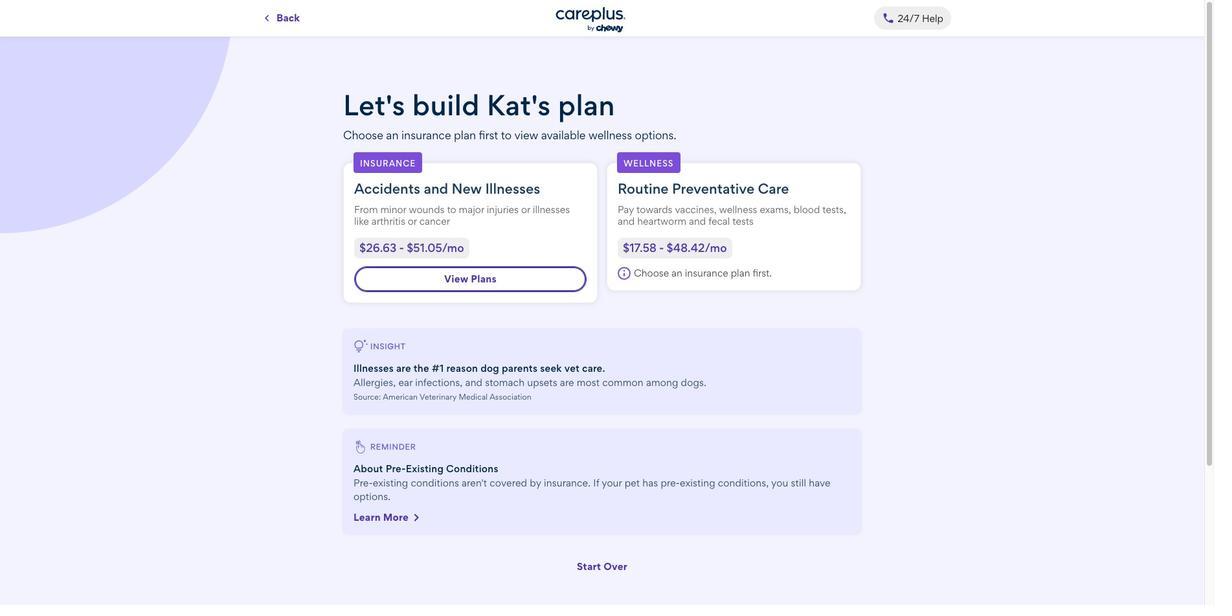 Task type: vqa. For each thing, say whether or not it's contained in the screenshot.
first
yes



Task type: locate. For each thing, give the bounding box(es) containing it.
options. inside let's build kat's plan choose an insurance plan first to view available wellness options.
[[635, 128, 677, 142]]

kat's
[[487, 87, 551, 122]]

$17.58 - $48.42/mo
[[623, 241, 727, 255]]

insurance down 'build'
[[402, 128, 451, 142]]

existing left conditions,
[[680, 477, 716, 489]]

choose down the $17.58 at the right top of page
[[634, 267, 669, 279]]

back button
[[253, 6, 308, 30]]

insight
[[371, 341, 406, 351]]

1 horizontal spatial -
[[659, 241, 664, 255]]

- right $26.63
[[399, 241, 404, 255]]

care.
[[582, 362, 606, 375]]

american
[[383, 392, 418, 402]]

choose inside let's build kat's plan choose an insurance plan first to view available wellness options.
[[343, 128, 383, 142]]

view plans button
[[354, 266, 587, 292]]

let's build kat's plan choose an insurance plan first to view available wellness options.
[[343, 87, 677, 142]]

- for accidents
[[399, 241, 404, 255]]

illnesses up injuries
[[485, 180, 541, 197]]

options. inside about pre-existing conditions pre-existing conditions aren't covered by insurance. if your pet has pre-existing conditions, you still have options.
[[354, 490, 391, 503]]

seek
[[540, 362, 562, 375]]

0 horizontal spatial an
[[386, 128, 399, 142]]

by
[[530, 477, 542, 489]]

wellness
[[589, 128, 632, 142], [720, 203, 758, 216]]

illnesses inside accidents and new illnesses from minor wounds to major injuries or illnesses like arthritis or cancer
[[485, 180, 541, 197]]

or right minor
[[408, 215, 417, 227]]

and up the $17.58 at the right top of page
[[618, 215, 635, 227]]

1 vertical spatial are
[[560, 376, 574, 389]]

wellness right available
[[589, 128, 632, 142]]

and inside illnesses are the #1 reason dog parents seek vet care. allergies, ear infections, and stomach upsets are most common among dogs. source: american veterinary medical association
[[466, 376, 483, 389]]

illnesses up allergies,
[[354, 362, 394, 375]]

1 horizontal spatial options.
[[635, 128, 677, 142]]

if
[[594, 477, 600, 489]]

24/7
[[898, 12, 920, 24]]

illnesses
[[485, 180, 541, 197], [354, 362, 394, 375]]

0 horizontal spatial or
[[408, 215, 417, 227]]

an inside let's build kat's plan choose an insurance plan first to view available wellness options.
[[386, 128, 399, 142]]

options.
[[635, 128, 677, 142], [354, 490, 391, 503]]

0 horizontal spatial existing
[[373, 477, 408, 489]]

first.
[[753, 267, 772, 279]]

or right injuries
[[521, 203, 531, 216]]

existing
[[373, 477, 408, 489], [680, 477, 716, 489]]

$26.63
[[360, 241, 397, 255]]

start
[[577, 560, 601, 573]]

1 vertical spatial illnesses
[[354, 362, 394, 375]]

choose
[[343, 128, 383, 142], [634, 267, 669, 279]]

are
[[396, 362, 411, 375], [560, 376, 574, 389]]

1 existing from the left
[[373, 477, 408, 489]]

and up medical
[[466, 376, 483, 389]]

choose down let's
[[343, 128, 383, 142]]

wellness inside 'routine preventative care pay towards vaccines, wellness exams, blood tests, and heartworm and fecal tests'
[[720, 203, 758, 216]]

plan up available
[[558, 87, 615, 122]]

$17.58
[[623, 241, 657, 255]]

1 horizontal spatial to
[[501, 128, 512, 142]]

1 horizontal spatial are
[[560, 376, 574, 389]]

to left the 'major'
[[447, 203, 457, 216]]

1 vertical spatial to
[[447, 203, 457, 216]]

existing down about
[[373, 477, 408, 489]]

1 vertical spatial pre-
[[354, 477, 373, 489]]

or
[[521, 203, 531, 216], [408, 215, 417, 227]]

- right the $17.58 at the right top of page
[[659, 241, 664, 255]]

- for routine
[[659, 241, 664, 255]]

pre- down reminder
[[386, 463, 406, 475]]

an up insurance
[[386, 128, 399, 142]]

back
[[277, 12, 300, 24]]

exams,
[[760, 203, 792, 216]]

0 vertical spatial wellness
[[589, 128, 632, 142]]

your
[[602, 477, 622, 489]]

pre-
[[661, 477, 680, 489]]

are up ear
[[396, 362, 411, 375]]

options. up the wellness
[[635, 128, 677, 142]]

1 - from the left
[[399, 241, 404, 255]]

0 horizontal spatial are
[[396, 362, 411, 375]]

more
[[383, 511, 409, 524]]

to right first
[[501, 128, 512, 142]]

1 horizontal spatial illnesses
[[485, 180, 541, 197]]

0 horizontal spatial -
[[399, 241, 404, 255]]

0 horizontal spatial options.
[[354, 490, 391, 503]]

dogs.
[[681, 376, 707, 389]]

are down vet
[[560, 376, 574, 389]]

0 horizontal spatial wellness
[[589, 128, 632, 142]]

1 horizontal spatial existing
[[680, 477, 716, 489]]

content element
[[343, 87, 862, 605]]

0 vertical spatial to
[[501, 128, 512, 142]]

0 horizontal spatial choose
[[343, 128, 383, 142]]

1 horizontal spatial plan
[[558, 87, 615, 122]]

still
[[791, 477, 807, 489]]

routine
[[618, 180, 669, 197]]

care
[[758, 180, 790, 197]]

0 horizontal spatial insurance
[[402, 128, 451, 142]]

options. up learn
[[354, 490, 391, 503]]

wellness down preventative
[[720, 203, 758, 216]]

1 horizontal spatial or
[[521, 203, 531, 216]]

reason
[[447, 362, 478, 375]]

and up wounds
[[424, 180, 448, 197]]

2 - from the left
[[659, 241, 664, 255]]

plan for insurance
[[731, 267, 751, 279]]

1 horizontal spatial pre-
[[386, 463, 406, 475]]

insurance
[[402, 128, 451, 142], [685, 267, 729, 279]]

1 vertical spatial plan
[[454, 128, 476, 142]]

preventative
[[672, 180, 755, 197]]

1 horizontal spatial insurance
[[685, 267, 729, 279]]

like
[[354, 215, 369, 227]]

0 vertical spatial an
[[386, 128, 399, 142]]

1 vertical spatial wellness
[[720, 203, 758, 216]]

1 horizontal spatial choose
[[634, 267, 669, 279]]

an
[[386, 128, 399, 142], [672, 267, 683, 279]]

pre- down about
[[354, 477, 373, 489]]

tests
[[733, 215, 754, 227]]

0 horizontal spatial pre-
[[354, 477, 373, 489]]

view
[[515, 128, 539, 142]]

plan left first. at the right of the page
[[731, 267, 751, 279]]

24/7 help button
[[875, 6, 952, 30]]

insurance down $48.42/mo
[[685, 267, 729, 279]]

accidents
[[354, 180, 421, 197]]

0 vertical spatial options.
[[635, 128, 677, 142]]

and left the 'fecal' in the top of the page
[[689, 215, 706, 227]]

0 vertical spatial plan
[[558, 87, 615, 122]]

2 horizontal spatial plan
[[731, 267, 751, 279]]

0 vertical spatial choose
[[343, 128, 383, 142]]

plan
[[558, 87, 615, 122], [454, 128, 476, 142], [731, 267, 751, 279]]

to
[[501, 128, 512, 142], [447, 203, 457, 216]]

the
[[414, 362, 429, 375]]

2 vertical spatial plan
[[731, 267, 751, 279]]

0 vertical spatial insurance
[[402, 128, 451, 142]]

veterinary
[[420, 392, 457, 402]]

an down '$17.58 - $48.42/mo'
[[672, 267, 683, 279]]

0 vertical spatial illnesses
[[485, 180, 541, 197]]

pre-
[[386, 463, 406, 475], [354, 477, 373, 489]]

0 horizontal spatial illnesses
[[354, 362, 394, 375]]

cancer
[[420, 215, 450, 227]]

1 horizontal spatial an
[[672, 267, 683, 279]]

choose an insurance plan first.
[[634, 267, 772, 279]]

covered
[[490, 477, 527, 489]]

1 vertical spatial options.
[[354, 490, 391, 503]]

plan left first
[[454, 128, 476, 142]]

1 vertical spatial insurance
[[685, 267, 729, 279]]

plans
[[471, 273, 497, 285]]

illnesses inside illnesses are the #1 reason dog parents seek vet care. allergies, ear infections, and stomach upsets are most common among dogs. source: american veterinary medical association
[[354, 362, 394, 375]]

1 horizontal spatial wellness
[[720, 203, 758, 216]]

0 horizontal spatial to
[[447, 203, 457, 216]]

view
[[444, 273, 469, 285]]



Task type: describe. For each thing, give the bounding box(es) containing it.
have
[[809, 477, 831, 489]]

tests,
[[823, 203, 847, 216]]

and inside accidents and new illnesses from minor wounds to major injuries or illnesses like arthritis or cancer
[[424, 180, 448, 197]]

among
[[646, 376, 679, 389]]

24/7 help
[[898, 12, 944, 24]]

help
[[922, 12, 944, 24]]

start over
[[577, 560, 628, 573]]

infections,
[[415, 376, 463, 389]]

major
[[459, 203, 485, 216]]

you
[[772, 477, 789, 489]]

arthritis
[[372, 215, 405, 227]]

most
[[577, 376, 600, 389]]

injuries
[[487, 203, 519, 216]]

over
[[604, 560, 628, 573]]

parents
[[502, 362, 538, 375]]

insurance
[[360, 158, 416, 168]]

existing
[[406, 463, 444, 475]]

insurance.
[[544, 477, 591, 489]]

routine preventative care pay towards vaccines, wellness exams, blood tests, and heartworm and fecal tests
[[618, 180, 847, 227]]

upsets
[[527, 376, 558, 389]]

1 vertical spatial an
[[672, 267, 683, 279]]

common
[[603, 376, 644, 389]]

ear
[[399, 376, 413, 389]]

wounds
[[409, 203, 445, 216]]

$48.42/mo
[[667, 241, 727, 255]]

plan for kat's
[[558, 87, 615, 122]]

first
[[479, 128, 498, 142]]

about
[[354, 463, 383, 475]]

reminder
[[371, 442, 416, 451]]

0 vertical spatial pre-
[[386, 463, 406, 475]]

chewy health insurance careplus logo image
[[556, 7, 626, 32]]

0 horizontal spatial plan
[[454, 128, 476, 142]]

conditions
[[411, 477, 459, 489]]

from
[[354, 203, 378, 216]]

$51.05/mo
[[407, 241, 464, 255]]

about pre-existing conditions pre-existing conditions aren't covered by insurance. if your pet has pre-existing conditions, you still have options.
[[354, 463, 831, 503]]

view plans
[[444, 273, 497, 285]]

available
[[541, 128, 586, 142]]

allergies,
[[354, 376, 396, 389]]

towards
[[637, 203, 673, 216]]

stomach
[[485, 376, 525, 389]]

minor
[[381, 203, 407, 216]]

dog
[[481, 362, 500, 375]]

illnesses
[[533, 203, 570, 216]]

0 vertical spatial are
[[396, 362, 411, 375]]

source:
[[354, 392, 381, 402]]

learn more
[[354, 511, 409, 524]]

wellness
[[624, 158, 674, 168]]

to inside let's build kat's plan choose an insurance plan first to view available wellness options.
[[501, 128, 512, 142]]

pet
[[625, 477, 640, 489]]

pay
[[618, 203, 634, 216]]

association
[[490, 392, 532, 402]]

medical
[[459, 392, 488, 402]]

$26.63 - $51.05/mo
[[360, 241, 464, 255]]

accidents and new illnesses from minor wounds to major injuries or illnesses like arthritis or cancer
[[354, 180, 570, 227]]

learn
[[354, 511, 381, 524]]

vet
[[565, 362, 580, 375]]

insurance inside let's build kat's plan choose an insurance plan first to view available wellness options.
[[402, 128, 451, 142]]

start over button
[[569, 555, 636, 579]]

let's
[[343, 87, 405, 122]]

wellness inside let's build kat's plan choose an insurance plan first to view available wellness options.
[[589, 128, 632, 142]]

has
[[643, 477, 658, 489]]

vaccines,
[[675, 203, 717, 216]]

to inside accidents and new illnesses from minor wounds to major injuries or illnesses like arthritis or cancer
[[447, 203, 457, 216]]

conditions,
[[718, 477, 769, 489]]

fecal
[[709, 215, 730, 227]]

conditions
[[446, 463, 499, 475]]

2 existing from the left
[[680, 477, 716, 489]]

blood
[[794, 203, 820, 216]]

1 vertical spatial choose
[[634, 267, 669, 279]]

aren't
[[462, 477, 487, 489]]

new
[[452, 180, 482, 197]]

illnesses are the #1 reason dog parents seek vet care. allergies, ear infections, and stomach upsets are most common among dogs. source: american veterinary medical association
[[354, 362, 707, 402]]

#1
[[432, 362, 444, 375]]

heartworm
[[638, 215, 687, 227]]

build
[[413, 87, 480, 122]]

learn more button
[[346, 506, 427, 529]]



